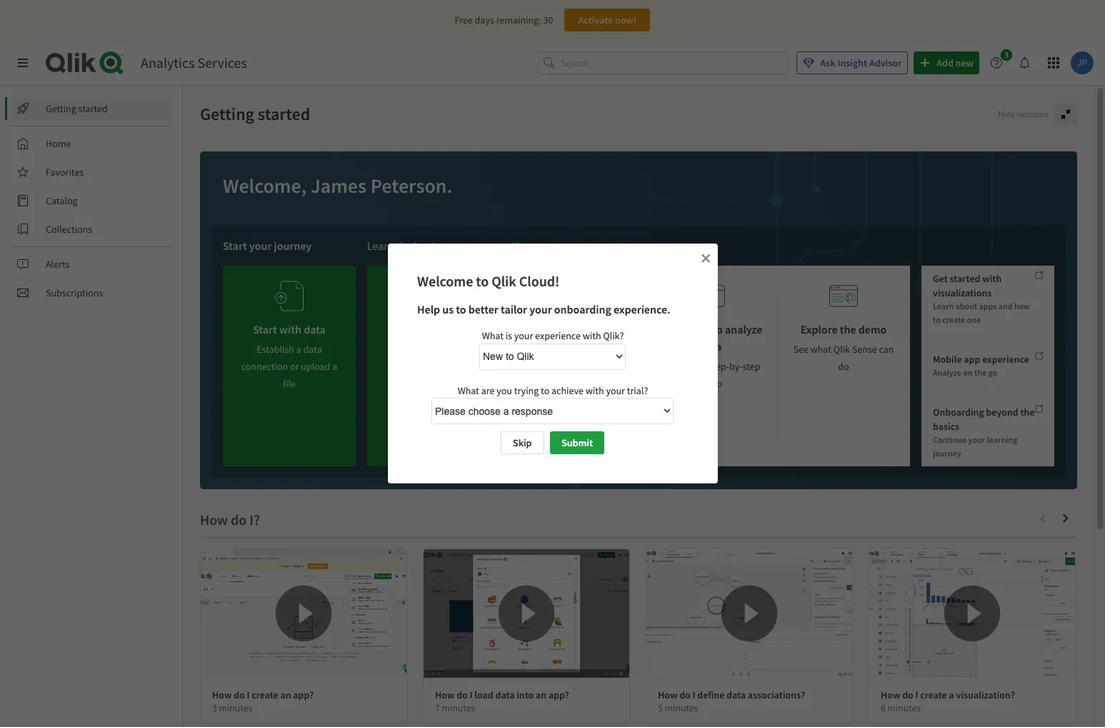 Task type: vqa. For each thing, say whether or not it's contained in the screenshot.
the bottom Demo App - Beginner's tutorial
no



Task type: describe. For each thing, give the bounding box(es) containing it.
sense
[[853, 343, 878, 356]]

do for how do i define data associations?
[[680, 689, 691, 702]]

an inside how do i load data into an app? 7 minutes
[[536, 689, 547, 702]]

continue
[[934, 435, 967, 446]]

learn the basics
[[367, 239, 444, 253]]

what are you trying to achieve with your trial?
[[458, 384, 648, 397]]

× button
[[701, 247, 711, 267]]

i for how do i load data into an app?
[[470, 689, 473, 702]]

2 vertical spatial with
[[586, 384, 604, 397]]

free days remaining: 30
[[455, 14, 554, 26]]

us
[[442, 302, 454, 317]]

app? inside how do i load data into an app? 7 minutes
[[549, 689, 570, 702]]

do for how do i load data into an app?
[[457, 689, 468, 702]]

welcome
[[417, 272, 473, 290]]

experience.
[[614, 302, 671, 317]]

invite users invite users via email.
[[389, 317, 479, 350]]

minutes for how do i create a visualization?
[[888, 703, 922, 715]]

how do i define data associations? element
[[658, 689, 806, 702]]

searchbar element
[[539, 51, 789, 75]]

home link
[[11, 132, 172, 155]]

data right sample
[[607, 322, 628, 337]]

home
[[46, 137, 71, 150]]

better
[[468, 302, 499, 317]]

subscriptions
[[46, 287, 103, 300]]

started inside navigation pane "element"
[[78, 102, 108, 115]]

minutes for how do i define data associations?
[[665, 703, 699, 715]]

to inside analyze sample data experience data to insights
[[608, 343, 617, 356]]

load
[[475, 689, 494, 702]]

how do i define data associations? 5 minutes
[[658, 689, 806, 715]]

ask insight advisor button
[[797, 51, 909, 74]]

cloud!
[[519, 272, 560, 290]]

now!
[[615, 14, 637, 26]]

1 vertical spatial invite
[[389, 337, 413, 350]]

Search text field
[[561, 51, 789, 75]]

how inside get started with visualizations learn about apps and how to create one
[[1015, 301, 1031, 312]]

to inside learn how to analyze data follow this step-by-step video
[[713, 322, 723, 337]]

the down peterson.
[[397, 239, 412, 253]]

how do i load data into an app? image
[[424, 550, 630, 678]]

1 horizontal spatial started
[[258, 103, 310, 125]]

started inside get started with visualizations learn about apps and how to create one
[[951, 272, 981, 285]]

about
[[956, 301, 978, 312]]

analyze
[[726, 322, 763, 337]]

peterson.
[[371, 173, 453, 199]]

app? inside the how do i create an app? 3 minutes
[[293, 689, 314, 702]]

how do i create a visualization? 6 minutes
[[881, 689, 1016, 715]]

help us to better tailor your onboarding experience.
[[417, 302, 671, 317]]

step-
[[709, 360, 730, 373]]

subscriptions link
[[11, 282, 172, 305]]

6
[[881, 703, 886, 715]]

data for learn how to analyze data
[[700, 340, 722, 354]]

welcome to qlik sense cloud dialog
[[388, 244, 718, 484]]

days
[[475, 14, 495, 26]]

remaining:
[[497, 14, 542, 26]]

are
[[481, 384, 495, 397]]

james
[[311, 173, 367, 199]]

learn how to analyze data follow this step-by-step video
[[660, 322, 763, 390]]

your left trial?
[[606, 384, 625, 397]]

invite users image
[[420, 272, 448, 310]]

qlik?
[[603, 329, 624, 342]]

learn how to analyze data image
[[697, 277, 726, 315]]

getting inside getting started link
[[46, 102, 76, 115]]

hide welcome image
[[1061, 109, 1072, 120]]

with inside get started with visualizations learn about apps and how to create one
[[983, 272, 1002, 285]]

journey inside onboarding beyond the basics continue your learning journey
[[934, 448, 962, 459]]

getting started inside navigation pane "element"
[[46, 102, 108, 115]]

qlik inside dialog
[[492, 272, 516, 290]]

what for what are you trying to achieve with your trial?
[[458, 384, 479, 397]]

insight
[[838, 56, 868, 69]]

0 vertical spatial basics
[[415, 239, 444, 253]]

alerts link
[[11, 253, 172, 276]]

analytics services
[[141, 54, 247, 71]]

3
[[212, 703, 217, 715]]

collections link
[[11, 218, 172, 241]]

get started with visualizations learn about apps and how to create one
[[934, 272, 1031, 325]]

ask insight advisor
[[821, 56, 902, 69]]

analytics
[[141, 54, 195, 71]]

i for how do i define data associations?
[[693, 689, 696, 702]]

analytics services element
[[141, 54, 247, 71]]

explore
[[801, 322, 838, 337]]

how do i create a visualization? image
[[870, 550, 1076, 678]]

your right tailor
[[529, 302, 552, 317]]

experience
[[540, 343, 585, 356]]

alerts
[[46, 258, 70, 271]]

1 vertical spatial with
[[583, 329, 601, 342]]

catalog link
[[11, 189, 172, 212]]

learn for learn how to analyze data follow this step-by-step video
[[660, 322, 687, 337]]

how do i load data into an app? element
[[435, 689, 570, 702]]

visualization?
[[957, 689, 1016, 702]]

favorites link
[[11, 161, 172, 184]]

one
[[968, 314, 982, 325]]

onboarding
[[934, 406, 985, 419]]

visualizations
[[934, 287, 993, 300]]

how for how do i load data into an app?
[[435, 689, 455, 702]]

tailor
[[501, 302, 527, 317]]

what is your experience with qlik?
[[482, 329, 624, 342]]

activate now!
[[579, 14, 637, 26]]

submit
[[562, 437, 593, 450]]

data for how do i define data associations?
[[727, 689, 746, 702]]

video
[[700, 377, 723, 390]]

sample
[[568, 322, 604, 337]]

how do i define data associations? image
[[647, 550, 853, 678]]

is
[[506, 329, 512, 342]]

how do i create an app? 3 minutes
[[212, 689, 314, 715]]

help
[[417, 302, 440, 317]]

analyze inside the mobile app experience analyze on the go
[[934, 368, 962, 378]]

how for how do i define data associations?
[[658, 689, 678, 702]]

experience inside the welcome to qlik sense cloud dialog
[[535, 329, 581, 342]]

0 vertical spatial users
[[436, 317, 462, 331]]

welcome, james peterson. main content
[[183, 86, 1106, 728]]

how do i create a visualization? element
[[881, 689, 1016, 702]]



Task type: locate. For each thing, give the bounding box(es) containing it.
analyze inside analyze sample data experience data to insights
[[528, 322, 566, 337]]

with right achieve
[[586, 384, 604, 397]]

getting down the services
[[200, 103, 255, 125]]

0 horizontal spatial analyze
[[528, 322, 566, 337]]

2 an from the left
[[536, 689, 547, 702]]

do for how do i create an app?
[[234, 689, 245, 702]]

do inside 'explore the demo see what qlik sense can do'
[[839, 360, 850, 373]]

0 horizontal spatial an
[[281, 689, 291, 702]]

data inside how do i load data into an app? 7 minutes
[[496, 689, 515, 702]]

users up via
[[436, 317, 462, 331]]

qlik
[[492, 272, 516, 290], [834, 343, 851, 356]]

learn inside learn how to analyze data follow this step-by-step video
[[660, 322, 687, 337]]

how inside the how do i create a visualization? 6 minutes
[[881, 689, 901, 702]]

0 horizontal spatial learn
[[367, 239, 394, 253]]

journey
[[274, 239, 312, 253], [934, 448, 962, 459]]

2 how from the left
[[435, 689, 455, 702]]

how inside learn how to analyze data follow this step-by-step video
[[690, 322, 711, 337]]

minutes inside how do i define data associations? 5 minutes
[[665, 703, 699, 715]]

2 i from the left
[[470, 689, 473, 702]]

submit button
[[551, 432, 605, 455]]

go
[[989, 368, 998, 378]]

data inside how do i define data associations? 5 minutes
[[727, 689, 746, 702]]

3 minutes from the left
[[665, 703, 699, 715]]

0 horizontal spatial what
[[458, 384, 479, 397]]

2 horizontal spatial started
[[951, 272, 981, 285]]

0 vertical spatial learn
[[367, 239, 394, 253]]

1 vertical spatial experience
[[983, 353, 1030, 366]]

1 horizontal spatial an
[[536, 689, 547, 702]]

0 horizontal spatial how
[[690, 322, 711, 337]]

1 minutes from the left
[[219, 703, 253, 715]]

0 horizontal spatial getting
[[46, 102, 76, 115]]

0 horizontal spatial qlik
[[492, 272, 516, 290]]

invite
[[406, 317, 434, 331], [389, 337, 413, 350]]

data inside learn how to analyze data follow this step-by-step video
[[700, 340, 722, 354]]

0 vertical spatial qlik
[[492, 272, 516, 290]]

app
[[965, 353, 981, 366]]

create for how do i create an app?
[[252, 689, 279, 702]]

learn
[[367, 239, 394, 253], [934, 301, 955, 312], [660, 322, 687, 337]]

onboarding beyond the basics continue your learning journey
[[934, 406, 1036, 459]]

step
[[743, 360, 761, 373]]

your left learning
[[969, 435, 986, 446]]

insights
[[562, 360, 595, 373]]

basics up welcome
[[415, 239, 444, 253]]

data for analyze sample data
[[587, 343, 606, 356]]

1 vertical spatial how
[[690, 322, 711, 337]]

analyze sample data experience data to insights
[[528, 322, 628, 373]]

the inside the mobile app experience analyze on the go
[[975, 368, 987, 378]]

minutes inside the how do i create a visualization? 6 minutes
[[888, 703, 922, 715]]

0 horizontal spatial experience
[[535, 329, 581, 342]]

1 vertical spatial analyze
[[934, 368, 962, 378]]

this
[[692, 360, 707, 373]]

learn left 'about'
[[934, 301, 955, 312]]

2 minutes from the left
[[442, 703, 476, 715]]

to inside get started with visualizations learn about apps and how to create one
[[934, 314, 941, 325]]

what for what is your experience with qlik?
[[482, 329, 504, 342]]

0 vertical spatial what
[[482, 329, 504, 342]]

welcome,
[[223, 173, 307, 199]]

getting started link
[[11, 97, 172, 120]]

qlik inside 'explore the demo see what qlik sense can do'
[[834, 343, 851, 356]]

to up better
[[476, 272, 489, 290]]

can
[[880, 343, 895, 356]]

the left demo
[[841, 322, 857, 337]]

do inside the how do i create an app? 3 minutes
[[234, 689, 245, 702]]

how
[[1015, 301, 1031, 312], [690, 322, 711, 337]]

to down qlik?
[[608, 343, 617, 356]]

1 horizontal spatial basics
[[934, 421, 960, 433]]

mobile
[[934, 353, 963, 366]]

0 horizontal spatial started
[[78, 102, 108, 115]]

i inside how do i define data associations? 5 minutes
[[693, 689, 696, 702]]

0 vertical spatial with
[[983, 272, 1002, 285]]

start your journey
[[223, 239, 312, 253]]

trying
[[514, 384, 539, 397]]

0 horizontal spatial getting started
[[46, 102, 108, 115]]

see
[[794, 343, 809, 356]]

minutes for how do i create an app?
[[219, 703, 253, 715]]

basics up continue
[[934, 421, 960, 433]]

1 how from the left
[[212, 689, 232, 702]]

do inside how do i define data associations? 5 minutes
[[680, 689, 691, 702]]

with up 'apps'
[[983, 272, 1002, 285]]

do inside how do i load data into an app? 7 minutes
[[457, 689, 468, 702]]

do for how do i create a visualization?
[[903, 689, 914, 702]]

minutes right 5 on the right bottom of page
[[665, 703, 699, 715]]

minutes
[[219, 703, 253, 715], [442, 703, 476, 715], [665, 703, 699, 715], [888, 703, 922, 715]]

on
[[964, 368, 973, 378]]

into
[[517, 689, 534, 702]]

4 minutes from the left
[[888, 703, 922, 715]]

1 vertical spatial learn
[[934, 301, 955, 312]]

2 vertical spatial learn
[[660, 322, 687, 337]]

1 an from the left
[[281, 689, 291, 702]]

how inside the how do i create an app? 3 minutes
[[212, 689, 232, 702]]

1 horizontal spatial analyze
[[934, 368, 962, 378]]

×
[[701, 247, 711, 267]]

what left is
[[482, 329, 504, 342]]

learn down experience.
[[660, 322, 687, 337]]

free
[[455, 14, 473, 26]]

create for how do i create a visualization?
[[921, 689, 948, 702]]

users left via
[[415, 337, 437, 350]]

3 i from the left
[[693, 689, 696, 702]]

journey right start
[[274, 239, 312, 253]]

ask
[[821, 56, 836, 69]]

how right and
[[1015, 301, 1031, 312]]

learn inside get started with visualizations learn about apps and how to create one
[[934, 301, 955, 312]]

1 horizontal spatial learn
[[660, 322, 687, 337]]

getting up home in the top left of the page
[[46, 102, 76, 115]]

your
[[249, 239, 272, 253], [529, 302, 552, 317], [514, 329, 533, 342], [606, 384, 625, 397], [969, 435, 986, 446]]

how inside how do i load data into an app? 7 minutes
[[435, 689, 455, 702]]

learn down peterson.
[[367, 239, 394, 253]]

1 horizontal spatial how
[[1015, 301, 1031, 312]]

basics inside onboarding beyond the basics continue your learning journey
[[934, 421, 960, 433]]

i inside the how do i create a visualization? 6 minutes
[[916, 689, 919, 702]]

the
[[397, 239, 412, 253], [841, 322, 857, 337], [975, 368, 987, 378], [1021, 406, 1036, 419]]

navigation pane element
[[0, 92, 182, 310]]

get
[[934, 272, 949, 285]]

minutes right the 3
[[219, 703, 253, 715]]

your inside onboarding beyond the basics continue your learning journey
[[969, 435, 986, 446]]

skip
[[513, 437, 532, 450]]

and
[[999, 301, 1013, 312]]

how up the 3
[[212, 689, 232, 702]]

explore the demo see what qlik sense can do
[[794, 322, 895, 373]]

onboarding
[[554, 302, 611, 317]]

collections
[[46, 223, 92, 236]]

how up 5 on the right bottom of page
[[658, 689, 678, 702]]

the right beyond
[[1021, 406, 1036, 419]]

journey down continue
[[934, 448, 962, 459]]

the inside 'explore the demo see what qlik sense can do'
[[841, 322, 857, 337]]

activate
[[579, 14, 613, 26]]

5
[[658, 703, 663, 715]]

i inside the how do i create an app? 3 minutes
[[247, 689, 250, 702]]

1 horizontal spatial app?
[[549, 689, 570, 702]]

1 i from the left
[[247, 689, 250, 702]]

users
[[436, 317, 462, 331], [415, 337, 437, 350]]

services
[[198, 54, 247, 71]]

experience up experience
[[535, 329, 581, 342]]

1 vertical spatial what
[[458, 384, 479, 397]]

a
[[950, 689, 955, 702]]

data for how do i load data into an app?
[[496, 689, 515, 702]]

create inside the how do i create a visualization? 6 minutes
[[921, 689, 948, 702]]

analyze down help us to better tailor your onboarding experience.
[[528, 322, 566, 337]]

how do i create an app? element
[[212, 689, 314, 702]]

with
[[983, 272, 1002, 285], [583, 329, 601, 342], [586, 384, 604, 397]]

favorites
[[46, 166, 84, 179]]

experience inside the mobile app experience analyze on the go
[[983, 353, 1030, 366]]

0 vertical spatial journey
[[274, 239, 312, 253]]

your right is
[[514, 329, 533, 342]]

0 horizontal spatial basics
[[415, 239, 444, 253]]

an inside the how do i create an app? 3 minutes
[[281, 689, 291, 702]]

0 vertical spatial analyze
[[528, 322, 566, 337]]

1 horizontal spatial journey
[[934, 448, 962, 459]]

i inside how do i load data into an app? 7 minutes
[[470, 689, 473, 702]]

skip button
[[501, 432, 544, 455]]

how do i load data into an app? 7 minutes
[[435, 689, 570, 715]]

2 horizontal spatial learn
[[934, 301, 955, 312]]

learn for learn the basics
[[367, 239, 394, 253]]

explore the demo image
[[830, 277, 859, 315]]

getting inside the welcome, james peterson. main content
[[200, 103, 255, 125]]

how up 6
[[881, 689, 901, 702]]

experience up go on the bottom of page
[[983, 353, 1030, 366]]

getting started down the services
[[200, 103, 310, 125]]

experience
[[535, 329, 581, 342], [983, 353, 1030, 366]]

to left analyze
[[713, 322, 723, 337]]

0 vertical spatial invite
[[406, 317, 434, 331]]

minutes right 6
[[888, 703, 922, 715]]

apps
[[980, 301, 998, 312]]

0 vertical spatial how
[[1015, 301, 1031, 312]]

3 how from the left
[[658, 689, 678, 702]]

0 horizontal spatial app?
[[293, 689, 314, 702]]

how up '7'
[[435, 689, 455, 702]]

with left qlik?
[[583, 329, 601, 342]]

1 vertical spatial basics
[[934, 421, 960, 433]]

1 horizontal spatial experience
[[983, 353, 1030, 366]]

2 app? from the left
[[549, 689, 570, 702]]

1 vertical spatial journey
[[934, 448, 962, 459]]

qlik right what
[[834, 343, 851, 356]]

minutes inside the how do i create an app? 3 minutes
[[219, 703, 253, 715]]

0 horizontal spatial journey
[[274, 239, 312, 253]]

qlik up tailor
[[492, 272, 516, 290]]

1 vertical spatial qlik
[[834, 343, 851, 356]]

activate now! link
[[565, 9, 651, 31]]

getting
[[46, 102, 76, 115], [200, 103, 255, 125]]

minutes right '7'
[[442, 703, 476, 715]]

how do i create an app? image
[[201, 550, 407, 678]]

1 horizontal spatial what
[[482, 329, 504, 342]]

via
[[439, 337, 451, 350]]

how for how do i create a visualization?
[[881, 689, 901, 702]]

create
[[943, 314, 966, 325], [252, 689, 279, 702], [921, 689, 948, 702]]

to right us
[[456, 302, 466, 317]]

more resources
[[512, 239, 584, 253]]

30
[[544, 14, 554, 26]]

the inside onboarding beyond the basics continue your learning journey
[[1021, 406, 1036, 419]]

what left are
[[458, 384, 479, 397]]

1 horizontal spatial qlik
[[834, 343, 851, 356]]

4 how from the left
[[881, 689, 901, 702]]

invite left us
[[406, 317, 434, 331]]

create inside the how do i create an app? 3 minutes
[[252, 689, 279, 702]]

you
[[497, 384, 512, 397]]

catalog
[[46, 194, 78, 207]]

data up step-
[[700, 340, 722, 354]]

follow
[[662, 360, 690, 373]]

0 vertical spatial experience
[[535, 329, 581, 342]]

what
[[811, 343, 832, 356]]

how for how do i create an app?
[[212, 689, 232, 702]]

do
[[839, 360, 850, 373], [234, 689, 245, 702], [457, 689, 468, 702], [680, 689, 691, 702], [903, 689, 914, 702]]

do inside the how do i create a visualization? 6 minutes
[[903, 689, 914, 702]]

start
[[223, 239, 247, 253]]

minutes inside how do i load data into an app? 7 minutes
[[442, 703, 476, 715]]

welcome to qlik cloud!
[[417, 272, 560, 290]]

1 horizontal spatial getting started
[[200, 103, 310, 125]]

7
[[435, 703, 440, 715]]

to right trying at the bottom
[[541, 384, 550, 397]]

create inside get started with visualizations learn about apps and how to create one
[[943, 314, 966, 325]]

more
[[512, 239, 536, 253]]

getting started inside the welcome, james peterson. main content
[[200, 103, 310, 125]]

close sidebar menu image
[[17, 57, 29, 69]]

the left go on the bottom of page
[[975, 368, 987, 378]]

1 horizontal spatial getting
[[200, 103, 255, 125]]

demo
[[859, 322, 887, 337]]

how inside how do i define data associations? 5 minutes
[[658, 689, 678, 702]]

beyond
[[987, 406, 1019, 419]]

4 i from the left
[[916, 689, 919, 702]]

invite left via
[[389, 337, 413, 350]]

email.
[[453, 337, 479, 350]]

i for how do i create an app?
[[247, 689, 250, 702]]

getting started up home link
[[46, 102, 108, 115]]

i for how do i create a visualization?
[[916, 689, 919, 702]]

trial?
[[627, 384, 648, 397]]

advisor
[[870, 56, 902, 69]]

data left into
[[496, 689, 515, 702]]

i
[[247, 689, 250, 702], [470, 689, 473, 702], [693, 689, 696, 702], [916, 689, 919, 702]]

1 vertical spatial users
[[415, 337, 437, 350]]

data
[[607, 322, 628, 337], [700, 340, 722, 354], [587, 343, 606, 356], [496, 689, 515, 702], [727, 689, 746, 702]]

data down qlik?
[[587, 343, 606, 356]]

resources
[[538, 239, 584, 253]]

analyze sample data image
[[564, 277, 593, 315]]

analyze down mobile
[[934, 368, 962, 378]]

to down 'visualizations'
[[934, 314, 941, 325]]

how down "learn how to analyze data" image
[[690, 322, 711, 337]]

data right define
[[727, 689, 746, 702]]

your right start
[[249, 239, 272, 253]]

1 app? from the left
[[293, 689, 314, 702]]



